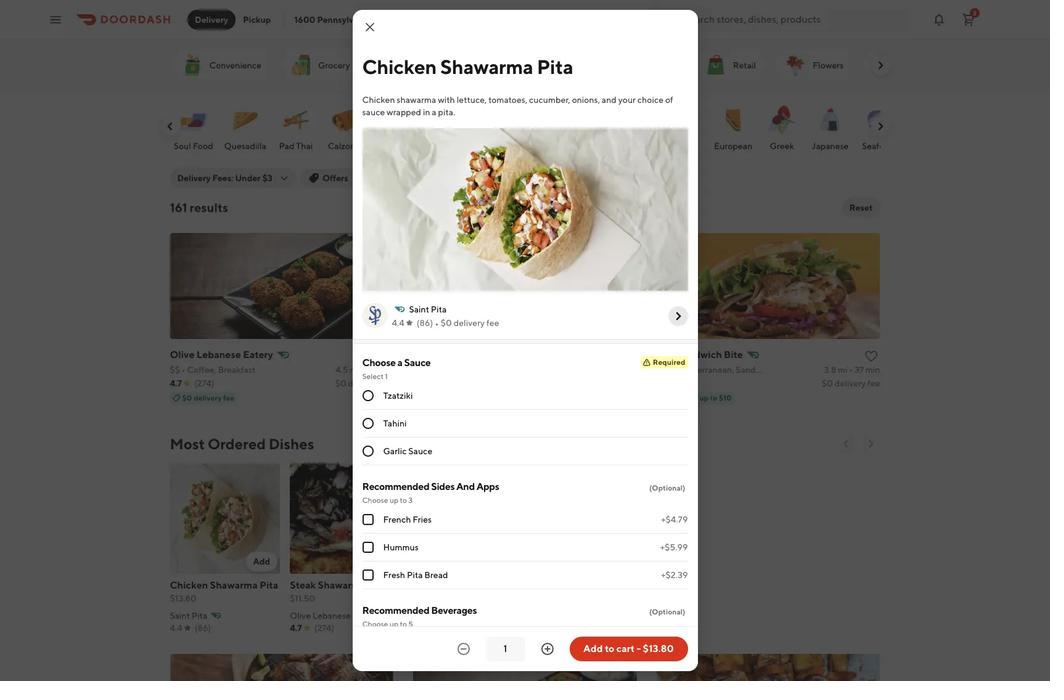 Task type: locate. For each thing, give the bounding box(es) containing it.
choose a sauce select 1
[[362, 357, 431, 381]]

40
[[609, 365, 621, 375]]

1 $$ from the left
[[170, 365, 180, 375]]

convenience link
[[172, 49, 269, 81]]

apps
[[477, 481, 499, 493]]

4.8
[[410, 623, 423, 633]]

next button of carousel image up seafood
[[874, 120, 887, 133]]

to left 3
[[400, 496, 407, 505]]

eatery down the steak shawarma pita $11.50 on the left of the page
[[353, 611, 378, 621]]

2 mi from the left
[[593, 365, 602, 375]]

0 horizontal spatial 4.7
[[170, 379, 182, 389]]

health image
[[462, 51, 491, 80]]

0 horizontal spatial a
[[398, 357, 403, 369]]

4.7 down $11.50
[[290, 623, 302, 633]]

1 (optional) from the top
[[649, 484, 685, 493]]

fee down breakfast
[[223, 393, 234, 403]]

4.5 left 45
[[335, 365, 348, 375]]

(optional)
[[649, 484, 685, 493], [649, 607, 685, 617]]

1 horizontal spatial (86)
[[417, 318, 433, 328]]

1 vertical spatial up
[[390, 496, 399, 505]]

1 horizontal spatial $$
[[413, 365, 423, 375]]

0 horizontal spatial 4.5
[[335, 365, 348, 375]]

0 horizontal spatial pickup
[[243, 14, 271, 24]]

to left cart
[[605, 643, 615, 655]]

1 horizontal spatial 3.8
[[824, 365, 836, 375]]

fee
[[487, 318, 499, 328], [381, 379, 394, 389], [868, 379, 880, 389], [223, 393, 234, 403]]

flowers link
[[776, 49, 851, 81]]

Current quantity is 1 number field
[[493, 643, 518, 656]]

4.5 right over
[[437, 173, 450, 183]]

ordered
[[208, 435, 266, 453]]

gyro
[[382, 141, 402, 151]]

min inside button
[[538, 173, 553, 183]]

2 vertical spatial up
[[390, 620, 399, 629]]

under left $3
[[235, 173, 261, 183]]

under
[[235, 173, 261, 183], [498, 173, 523, 183]]

1 3.8 from the left
[[579, 365, 591, 375]]

1 vertical spatial choose
[[362, 496, 388, 505]]

up left '5'
[[390, 620, 399, 629]]

$$ left gyro,
[[413, 365, 423, 375]]

pets image
[[545, 51, 575, 80]]

$​0 down 4.5 mi • 45 min
[[335, 379, 346, 389]]

saint pita up ·
[[409, 305, 447, 315]]

0 vertical spatial choose
[[362, 357, 396, 369]]

delivery up convenience link
[[195, 14, 228, 24]]

0 horizontal spatial under
[[235, 173, 261, 183]]

pita up cucumber,
[[537, 55, 573, 78]]

olive for (274)
[[290, 611, 311, 621]]

shawarma for chicken shawarma
[[450, 579, 498, 591]]

$​0 delivery fee down 3.8 mi • 37 min
[[822, 379, 880, 389]]

2 recommended from the top
[[362, 605, 429, 617]]

choose inside recommended sides and apps choose up to 3
[[362, 496, 388, 505]]

fee down 3.8 mi • 37 min
[[868, 379, 880, 389]]

olive lebanese eatery for 4.5 mi • 45 min
[[170, 349, 273, 361]]

0 vertical spatial pickup
[[243, 14, 271, 24]]

mi left '37'
[[838, 365, 848, 375]]

1 vertical spatial $13.80
[[643, 643, 674, 655]]

saint right saint pita icon at the top
[[409, 305, 429, 315]]

mi left 45
[[350, 365, 359, 375]]

grocery image
[[286, 51, 316, 80]]

3 $$ from the left
[[657, 365, 667, 375]]

pita down hummus
[[368, 579, 386, 591]]

and
[[602, 95, 617, 105]]

1 choose from the top
[[362, 357, 396, 369]]

• left coffee,
[[182, 365, 185, 375]]

eatery up breakfast
[[243, 349, 273, 361]]

• left 45
[[361, 365, 365, 375]]

1 horizontal spatial a
[[432, 107, 436, 117]]

sauce
[[404, 357, 431, 369], [408, 447, 432, 456]]

• up 30%
[[669, 365, 672, 375]]

(optional) inside recommended sides and apps group
[[649, 484, 685, 493]]

recommended
[[362, 481, 429, 493], [362, 605, 429, 617]]

up right off,
[[699, 393, 709, 403]]

delivery fees: under $3
[[177, 173, 273, 183]]

delivery
[[454, 318, 485, 328], [348, 379, 379, 389], [835, 379, 866, 389], [194, 393, 222, 403]]

saint up gyro,
[[413, 349, 437, 361]]

shawarma
[[397, 95, 436, 105]]

chicken inside chicken shawarma pita $13.80
[[170, 579, 208, 591]]

1 horizontal spatial eatery
[[353, 611, 378, 621]]

2 3.8 from the left
[[824, 365, 836, 375]]

Garlic Sauce radio
[[362, 446, 373, 457]]

recommended up '5'
[[362, 605, 429, 617]]

2 horizontal spatial $$
[[657, 365, 667, 375]]

a inside choose a sauce select 1
[[398, 357, 403, 369]]

click to add this store to your saved list image
[[864, 349, 879, 364]]

in
[[423, 107, 430, 117]]

$​0 down 3.8 mi • 37 min
[[822, 379, 833, 389]]

0 horizontal spatial 4.4
[[170, 623, 182, 633]]

pita inside chicken shawarma pita $13.80
[[260, 579, 278, 591]]

mediterranean,
[[674, 365, 734, 375]]

pita
[[537, 55, 573, 78], [431, 305, 447, 315], [439, 349, 458, 361], [657, 349, 675, 361], [407, 570, 423, 580], [260, 579, 278, 591], [368, 579, 386, 591], [192, 611, 208, 621]]

add inside button
[[583, 643, 603, 655]]

$13.80 inside button
[[643, 643, 674, 655]]

1 $​0 delivery fee from the left
[[335, 379, 394, 389]]

chicken for chicken shawarma
[[410, 579, 448, 591]]

none checkbox inside recommended sides and apps group
[[362, 570, 373, 581]]

results
[[190, 200, 228, 215]]

min right 30
[[538, 173, 553, 183]]

eatery
[[243, 349, 273, 361], [353, 611, 378, 621]]

delivery down 3.8 mi • 37 min
[[835, 379, 866, 389]]

pickup right delivery button
[[243, 14, 271, 24]]

lebanese for 4.5 mi • 45 min
[[197, 349, 241, 361]]

shawarma for chicken shawarma pita $13.80
[[210, 579, 258, 591]]

olive
[[170, 349, 195, 361], [290, 611, 311, 621]]

1 horizontal spatial (274)
[[314, 623, 334, 633]]

pita left the steak at the bottom
[[260, 579, 278, 591]]

2 choose from the top
[[362, 496, 388, 505]]

most
[[170, 435, 205, 453]]

pita.
[[438, 107, 455, 117]]

0 horizontal spatial $$
[[170, 365, 180, 375]]

coffee,
[[187, 365, 216, 375]]

recommended up 3
[[362, 481, 429, 493]]

3.8 for 3.8 mi • 37 min
[[824, 365, 836, 375]]

0 vertical spatial $13.80
[[170, 594, 197, 604]]

up inside recommended beverages choose up to 5
[[390, 620, 399, 629]]

4.5 inside button
[[437, 173, 450, 183]]

olive up coffee,
[[170, 349, 195, 361]]

1 vertical spatial (optional)
[[649, 607, 685, 617]]

next button of carousel image
[[864, 438, 877, 450]]

30
[[525, 173, 536, 183]]

• left '37'
[[849, 365, 853, 375]]

chicken inside chicken shawarma with lettuce, tomatoes, cucumber, onions, and your choice of sauce wrapped in a pita.
[[362, 95, 395, 105]]

1 horizontal spatial mi
[[593, 365, 602, 375]]

choose up select in the bottom left of the page
[[362, 357, 396, 369]]

close chicken shawarma pita image
[[362, 20, 377, 35]]

add left cart
[[583, 643, 603, 655]]

0 horizontal spatial olive lebanese eatery
[[170, 349, 273, 361]]

1 vertical spatial $0
[[182, 393, 192, 403]]

0 vertical spatial olive lebanese eatery
[[170, 349, 273, 361]]

None checkbox
[[362, 570, 373, 581]]

0 vertical spatial a
[[432, 107, 436, 117]]

2 $​0 delivery fee from the left
[[822, 379, 880, 389]]

fee right ·
[[487, 318, 499, 328]]

a right in
[[432, 107, 436, 117]]

1 horizontal spatial pickup button
[[361, 168, 403, 188]]

4.7 down $$ • coffee, breakfast
[[170, 379, 182, 389]]

saint pita up gyro,
[[413, 349, 458, 361]]

min down click to add this store to your saved list icon at the left bottom
[[379, 365, 394, 375]]

choose
[[362, 357, 396, 369], [362, 496, 388, 505], [362, 620, 388, 629]]

delivery right ·
[[454, 318, 485, 328]]

0 horizontal spatial 3.8
[[579, 365, 591, 375]]

previous button of carousel image
[[840, 438, 852, 450]]

grocery link
[[281, 49, 357, 81]]

$​0 for olive lebanese eatery
[[335, 379, 346, 389]]

health link
[[457, 49, 528, 81]]

$$ • mediterranean, sandwiches
[[657, 365, 783, 375]]

eatery for (274)
[[353, 611, 378, 621]]

$0 right ·
[[441, 318, 452, 328]]

2
[[973, 9, 977, 16]]

pickup
[[243, 14, 271, 24], [368, 173, 396, 183]]

(optional) down +$2.39
[[649, 607, 685, 617]]

0 vertical spatial next button of carousel image
[[874, 59, 887, 72]]

1 horizontal spatial pickup
[[368, 173, 396, 183]]

1 vertical spatial (274)
[[314, 623, 334, 633]]

seafood
[[862, 141, 895, 151]]

$13.80 inside chicken shawarma pita $13.80
[[170, 594, 197, 604]]

fee inside · $0 delivery fee
[[487, 318, 499, 328]]

$0 down coffee,
[[182, 393, 192, 403]]

1 vertical spatial a
[[398, 357, 403, 369]]

notification bell image
[[932, 12, 947, 27]]

min
[[538, 173, 553, 183], [379, 365, 394, 375], [622, 365, 637, 375], [866, 365, 880, 375]]

-
[[637, 643, 641, 655]]

recommended for recommended beverages
[[362, 605, 429, 617]]

0 horizontal spatial olive
[[170, 349, 195, 361]]

delivery left fees:
[[177, 173, 211, 183]]

0 horizontal spatial $13.80
[[170, 594, 197, 604]]

pickup button left 1600
[[236, 10, 278, 29]]

next button of carousel image
[[874, 59, 887, 72], [874, 120, 887, 133]]

1 vertical spatial next button of carousel image
[[874, 120, 887, 133]]

(274) down coffee,
[[194, 379, 214, 389]]

1 • from the left
[[182, 365, 185, 375]]

mi for pita sandwich bite
[[838, 365, 848, 375]]

(86) left ·
[[417, 318, 433, 328]]

0 vertical spatial (optional)
[[649, 484, 685, 493]]

delivery inside button
[[195, 14, 228, 24]]

add up fresh
[[373, 557, 390, 567]]

$​0 delivery fee up the tzatziki radio
[[335, 379, 394, 389]]

sauce
[[362, 107, 385, 117]]

next button of carousel image right flowers
[[874, 59, 887, 72]]

2 (optional) from the top
[[649, 607, 685, 617]]

greek
[[770, 141, 794, 151]]

convenience image
[[177, 51, 207, 80]]

2 $​0 from the left
[[822, 379, 833, 389]]

saint pita
[[409, 305, 447, 315], [413, 349, 458, 361], [170, 611, 208, 621]]

saint down chicken shawarma pita $13.80
[[170, 611, 190, 621]]

0 horizontal spatial eatery
[[243, 349, 273, 361]]

$​0 delivery fee for pita sandwich bite
[[822, 379, 880, 389]]

olive lebanese eatery up $$ • coffee, breakfast
[[170, 349, 273, 361]]

1 vertical spatial 4.5
[[335, 365, 348, 375]]

0 vertical spatial lebanese
[[197, 349, 241, 361]]

add button
[[246, 552, 278, 571], [366, 552, 398, 571], [486, 552, 518, 571], [486, 552, 518, 571]]

sauce right garlic
[[408, 447, 432, 456]]

(optional) for recommended sides and apps
[[649, 484, 685, 493]]

price button
[[565, 168, 614, 188]]

1 horizontal spatial 4.7
[[290, 623, 302, 633]]

4 • from the left
[[604, 365, 608, 375]]

4.4
[[392, 318, 404, 328], [170, 623, 182, 633]]

cucumber,
[[529, 95, 570, 105]]

0 vertical spatial 4.4
[[392, 318, 404, 328]]

1 vertical spatial eatery
[[353, 611, 378, 621]]

choose inside choose a sauce select 1
[[362, 357, 396, 369]]

pickup button down gyro
[[361, 168, 403, 188]]

+$2.39
[[661, 570, 688, 580]]

(274) down $11.50
[[314, 623, 334, 633]]

under 30 min
[[498, 173, 553, 183]]

0 horizontal spatial mi
[[350, 365, 359, 375]]

add up chicken shawarma pita $13.80
[[253, 557, 270, 567]]

4.4 down chicken shawarma pita $13.80
[[170, 623, 182, 633]]

0 vertical spatial $0
[[441, 318, 452, 328]]

pad thai
[[279, 141, 313, 151]]

1 $​0 from the left
[[335, 379, 346, 389]]

1 recommended from the top
[[362, 481, 429, 493]]

alcohol image
[[375, 51, 404, 80]]

1 horizontal spatial olive lebanese eatery
[[290, 611, 378, 621]]

$0 delivery fee
[[182, 393, 234, 403]]

1 horizontal spatial $0
[[441, 318, 452, 328]]

select
[[362, 372, 384, 381]]

3.8 left "40"
[[579, 365, 591, 375]]

up left 3
[[390, 496, 399, 505]]

$​0 for pita sandwich bite
[[822, 379, 833, 389]]

0 vertical spatial saint
[[409, 305, 429, 315]]

1 vertical spatial recommended
[[362, 605, 429, 617]]

food
[[193, 141, 213, 151]]

1 vertical spatial delivery
[[177, 173, 211, 183]]

pita up $$ • gyro, falafel
[[439, 349, 458, 361]]

pickup button
[[236, 10, 278, 29], [361, 168, 403, 188]]

add
[[253, 557, 270, 567], [373, 557, 390, 567], [493, 557, 510, 567], [583, 643, 603, 655]]

5
[[408, 620, 413, 629]]

1 mi from the left
[[350, 365, 359, 375]]

1 vertical spatial lebanese
[[313, 611, 351, 621]]

1 vertical spatial pickup
[[368, 173, 396, 183]]

2 vertical spatial choose
[[362, 620, 388, 629]]

soul food
[[174, 141, 213, 151]]

to left '5'
[[400, 620, 407, 629]]

shawarma inside the steak shawarma pita $11.50
[[318, 579, 366, 591]]

1 vertical spatial olive
[[290, 611, 311, 621]]

shawarma inside dialog
[[440, 55, 533, 78]]

to inside recommended sides and apps choose up to 3
[[400, 496, 407, 505]]

0 horizontal spatial $​0 delivery fee
[[335, 379, 394, 389]]

• left gyro,
[[425, 365, 429, 375]]

gyro,
[[431, 365, 452, 375]]

chicken
[[362, 55, 437, 78], [362, 95, 395, 105], [170, 579, 208, 591], [410, 579, 448, 591]]

reset button
[[842, 198, 880, 218]]

2 vertical spatial saint pita
[[170, 611, 208, 621]]

under left 30
[[498, 173, 523, 183]]

None checkbox
[[362, 514, 373, 525], [362, 542, 373, 553], [362, 514, 373, 525], [362, 542, 373, 553]]

0 vertical spatial olive
[[170, 349, 195, 361]]

3 mi from the left
[[838, 365, 848, 375]]

(274)
[[194, 379, 214, 389], [314, 623, 334, 633]]

+$5.99
[[660, 543, 688, 553]]

recommended inside recommended beverages choose up to 5
[[362, 605, 429, 617]]

offers button
[[300, 168, 356, 188]]

bread
[[425, 570, 448, 580]]

pita right fresh
[[407, 570, 423, 580]]

min for 3.8 mi • 37 min
[[866, 365, 880, 375]]

0 vertical spatial sauce
[[404, 357, 431, 369]]

recommended for recommended sides and apps
[[362, 481, 429, 493]]

0 vertical spatial saint pita
[[409, 305, 447, 315]]

$$ left coffee,
[[170, 365, 180, 375]]

$$ • gyro, falafel
[[413, 365, 480, 375]]

1 horizontal spatial $13.80
[[643, 643, 674, 655]]

delivery button
[[187, 10, 236, 29]]

0 vertical spatial up
[[699, 393, 709, 403]]

lebanese
[[197, 349, 241, 361], [313, 611, 351, 621]]

pita down chicken shawarma pita $13.80
[[192, 611, 208, 621]]

2 • from the left
[[361, 365, 365, 375]]

3.8 left '37'
[[824, 365, 836, 375]]

delivery down $$ • coffee, breakfast
[[194, 393, 222, 403]]

a right click to add this store to your saved list icon at the left bottom
[[398, 357, 403, 369]]

calzone
[[328, 141, 360, 151]]

1 horizontal spatial $​0
[[822, 379, 833, 389]]

olive lebanese eatery down the steak shawarma pita $11.50 on the left of the page
[[290, 611, 378, 621]]

lettuce,
[[457, 95, 487, 105]]

1 horizontal spatial 4.4
[[392, 318, 404, 328]]

min down click to add this store to your saved list image
[[866, 365, 880, 375]]

1 vertical spatial (86)
[[195, 623, 211, 633]]

2 vertical spatial saint
[[170, 611, 190, 621]]

flowers image
[[781, 51, 811, 80]]

$0
[[441, 318, 452, 328], [182, 393, 192, 403]]

0 vertical spatial 4.7
[[170, 379, 182, 389]]

sauce right click to add this store to your saved list icon at the left bottom
[[404, 357, 431, 369]]

0 horizontal spatial lebanese
[[197, 349, 241, 361]]

offers
[[322, 173, 348, 183]]

2 horizontal spatial mi
[[838, 365, 848, 375]]

saint pita down chicken shawarma pita $13.80
[[170, 611, 208, 621]]

pickup down gyro
[[368, 173, 396, 183]]

1 items, open order cart image
[[961, 12, 976, 27]]

1 horizontal spatial under
[[498, 173, 523, 183]]

3 choose from the top
[[362, 620, 388, 629]]

1 vertical spatial pickup button
[[361, 168, 403, 188]]

0 vertical spatial eatery
[[243, 349, 273, 361]]

choose up french
[[362, 496, 388, 505]]

min right "40"
[[622, 365, 637, 375]]

to inside recommended beverages choose up to 5
[[400, 620, 407, 629]]

1600 pennsylvania avenue nw button
[[294, 14, 431, 24]]

recommended beverages choose up to 5
[[362, 605, 477, 629]]

choose left '5'
[[362, 620, 388, 629]]

4.5 mi • 45 min
[[335, 365, 394, 375]]

0 vertical spatial delivery
[[195, 14, 228, 24]]

0 horizontal spatial $​0
[[335, 379, 346, 389]]

pita left sandwich
[[657, 349, 675, 361]]

(optional) up +$4.79
[[649, 484, 685, 493]]

and
[[456, 481, 475, 493]]

1 horizontal spatial $​0 delivery fee
[[822, 379, 880, 389]]

(86) down chicken shawarma pita $13.80
[[195, 623, 211, 633]]

1 horizontal spatial lebanese
[[313, 611, 351, 621]]

onions,
[[572, 95, 600, 105]]

$$ down pita sandwich bite
[[657, 365, 667, 375]]

1 vertical spatial olive lebanese eatery
[[290, 611, 378, 621]]

retail
[[733, 60, 756, 70]]

0 vertical spatial recommended
[[362, 481, 429, 493]]

0 vertical spatial (86)
[[417, 318, 433, 328]]

0 vertical spatial 4.5
[[437, 173, 450, 183]]

choice
[[638, 95, 664, 105]]

mi left "40"
[[593, 365, 602, 375]]

olive down $11.50
[[290, 611, 311, 621]]

chicken shawarma pita image
[[362, 128, 688, 291]]

lebanese up $$ • coffee, breakfast
[[197, 349, 241, 361]]

nw
[[404, 14, 421, 24]]

4.4 right saint pita icon at the top
[[392, 318, 404, 328]]

0 vertical spatial pickup button
[[236, 10, 278, 29]]

2 $$ from the left
[[413, 365, 423, 375]]

5 • from the left
[[669, 365, 672, 375]]

shawarma inside chicken shawarma pita $13.80
[[210, 579, 258, 591]]

0 horizontal spatial (274)
[[194, 379, 214, 389]]

hummus
[[383, 543, 419, 553]]

2 under from the left
[[498, 173, 523, 183]]

• left "40"
[[604, 365, 608, 375]]

mi for olive lebanese eatery
[[350, 365, 359, 375]]

min for 3.8 mi • 40 min
[[622, 365, 637, 375]]

recommended inside recommended sides and apps choose up to 3
[[362, 481, 429, 493]]

1 horizontal spatial 4.5
[[437, 173, 450, 183]]

increase quantity by 1 image
[[540, 642, 555, 657]]

$$ for pita
[[657, 365, 667, 375]]

lebanese down the steak shawarma pita $11.50 on the left of the page
[[313, 611, 351, 621]]

1 horizontal spatial olive
[[290, 611, 311, 621]]



Task type: describe. For each thing, give the bounding box(es) containing it.
3.8 mi • 37 min
[[824, 365, 880, 375]]

pita inside recommended sides and apps group
[[407, 570, 423, 580]]

add up chicken shawarma
[[493, 557, 510, 567]]

1 vertical spatial saint pita
[[413, 349, 458, 361]]

30% off, up to $10
[[669, 393, 732, 403]]

avenue
[[372, 14, 403, 24]]

delivery for delivery fees: under $3
[[177, 173, 211, 183]]

37
[[855, 365, 864, 375]]

sandwich
[[677, 349, 722, 361]]

of
[[665, 95, 673, 105]]

quesadilla
[[224, 141, 266, 151]]

0 horizontal spatial pickup button
[[236, 10, 278, 29]]

6 • from the left
[[849, 365, 853, 375]]

chicken shawarma with lettuce, tomatoes, cucumber, onions, and your choice of sauce wrapped in a pita.
[[362, 95, 673, 117]]

fresh
[[383, 570, 405, 580]]

chicken for chicken shawarma with lettuce, tomatoes, cucumber, onions, and your choice of sauce wrapped in a pita.
[[362, 95, 395, 105]]

garlic
[[383, 447, 407, 456]]

0 horizontal spatial $0
[[182, 393, 192, 403]]

$$ for olive
[[170, 365, 180, 375]]

chicken for chicken shawarma pita $13.80
[[170, 579, 208, 591]]

dashpass button
[[619, 168, 690, 188]]

(optional) for recommended beverages
[[649, 607, 685, 617]]

$$ • coffee, breakfast
[[170, 365, 255, 375]]

tahini
[[383, 419, 407, 429]]

decrease quantity by 1 image
[[456, 642, 471, 657]]

soul
[[174, 141, 191, 151]]

pita inside the steak shawarma pita $11.50
[[368, 579, 386, 591]]

(720+)
[[435, 623, 461, 633]]

0 horizontal spatial (86)
[[195, 623, 211, 633]]

juice
[[674, 141, 695, 151]]

health
[[494, 60, 521, 70]]

dishes
[[269, 435, 314, 453]]

required
[[653, 358, 685, 367]]

wrapped
[[387, 107, 421, 117]]

$3
[[262, 173, 273, 183]]

saint pita image
[[362, 303, 387, 328]]

breakfast
[[218, 365, 255, 375]]

delivery inside · $0 delivery fee
[[454, 318, 485, 328]]

$11.50
[[290, 594, 315, 604]]

3
[[408, 496, 413, 505]]

cart
[[617, 643, 635, 655]]

with
[[438, 95, 455, 105]]

delivery for delivery
[[195, 14, 228, 24]]

sandwiches
[[736, 365, 783, 375]]

· $0 delivery fee
[[436, 315, 499, 331]]

catering image
[[869, 51, 898, 80]]

up inside recommended sides and apps choose up to 3
[[390, 496, 399, 505]]

pad
[[279, 141, 294, 151]]

jamaican
[[618, 141, 655, 151]]

fees:
[[212, 173, 233, 183]]

$10
[[719, 393, 732, 403]]

eclairons
[[410, 611, 462, 621]]

delivery up the tzatziki radio
[[348, 379, 379, 389]]

(86) inside chicken shawarma pita dialog
[[417, 318, 433, 328]]

eatery for 4.5 mi • 45 min
[[243, 349, 273, 361]]

fee up tzatziki
[[381, 379, 394, 389]]

recommended sides and apps group
[[362, 480, 688, 590]]

wrap
[[577, 141, 599, 151]]

+$4.79
[[661, 515, 688, 525]]

under 30 min button
[[490, 168, 560, 188]]

1
[[385, 372, 388, 381]]

2 button
[[957, 7, 981, 32]]

dog
[[440, 141, 457, 151]]

3 • from the left
[[425, 365, 429, 375]]

pita up ·
[[431, 305, 447, 315]]

shawarma for steak shawarma pita $11.50
[[318, 579, 366, 591]]

over 4.5
[[416, 173, 450, 183]]

fries
[[413, 515, 432, 525]]

161 results
[[170, 200, 228, 215]]

0 vertical spatial (274)
[[194, 379, 214, 389]]

choose inside recommended beverages choose up to 5
[[362, 620, 388, 629]]

sauce inside choose a sauce select 1
[[404, 357, 431, 369]]

hot
[[424, 141, 439, 151]]

tzatziki
[[383, 391, 413, 401]]

off,
[[686, 393, 698, 403]]

hot dog
[[424, 141, 457, 151]]

chicken shawarma
[[410, 579, 498, 591]]

pennsylvania
[[317, 14, 370, 24]]

retail link
[[696, 49, 764, 81]]

click to add this store to your saved list image
[[378, 349, 392, 364]]

1 vertical spatial 4.4
[[170, 623, 182, 633]]

1 vertical spatial saint
[[413, 349, 437, 361]]

Tahini radio
[[362, 418, 373, 429]]

30%
[[669, 393, 685, 403]]

chicken shawarma pita
[[362, 55, 573, 78]]

convenience
[[209, 60, 262, 70]]

flowers
[[813, 60, 844, 70]]

1 vertical spatial 4.7
[[290, 623, 302, 633]]

choose a sauce group
[[362, 356, 688, 466]]

alcohol link
[[370, 49, 445, 81]]

saint pita inside chicken shawarma pita dialog
[[409, 305, 447, 315]]

saint inside chicken shawarma pita dialog
[[409, 305, 429, 315]]

fresh pita bread
[[383, 570, 448, 580]]

french fries
[[383, 515, 432, 525]]

over 4.5 button
[[408, 168, 485, 188]]

under inside button
[[498, 173, 523, 183]]

$0 inside · $0 delivery fee
[[441, 318, 452, 328]]

price
[[573, 173, 593, 183]]

min for 4.5 mi • 45 min
[[379, 365, 394, 375]]

add to cart - $13.80
[[583, 643, 674, 655]]

$​0 delivery fee for olive lebanese eatery
[[335, 379, 394, 389]]

open menu image
[[48, 12, 63, 27]]

previous button of carousel image
[[164, 120, 176, 133]]

2 next button of carousel image from the top
[[874, 120, 887, 133]]

olive lebanese eatery for (274)
[[290, 611, 378, 621]]

3.8 for 3.8 mi • 40 min
[[579, 365, 591, 375]]

sides
[[431, 481, 455, 493]]

lebanese for (274)
[[313, 611, 351, 621]]

shawarma for chicken shawarma pita
[[440, 55, 533, 78]]

chicken for chicken shawarma pita
[[362, 55, 437, 78]]

Tzatziki radio
[[362, 390, 373, 401]]

olive for 4.5 mi • 45 min
[[170, 349, 195, 361]]

dashpass
[[644, 173, 682, 183]]

to left $10
[[710, 393, 717, 403]]

a inside chicken shawarma with lettuce, tomatoes, cucumber, onions, and your choice of sauce wrapped in a pita.
[[432, 107, 436, 117]]

most ordered dishes
[[170, 435, 314, 453]]

1 under from the left
[[235, 173, 261, 183]]

3.8 mi • 40 min
[[579, 365, 637, 375]]

to inside button
[[605, 643, 615, 655]]

retail image
[[701, 51, 731, 80]]

tomatoes,
[[489, 95, 527, 105]]

1 vertical spatial sauce
[[408, 447, 432, 456]]

·
[[436, 315, 438, 331]]

garlic sauce
[[383, 447, 432, 456]]

161
[[170, 200, 187, 215]]

chicken shawarma pita dialog
[[352, 10, 698, 681]]

4.4 inside chicken shawarma pita dialog
[[392, 318, 404, 328]]

add to cart - $13.80 button
[[570, 637, 688, 662]]

1 next button of carousel image from the top
[[874, 59, 887, 72]]



Task type: vqa. For each thing, say whether or not it's contained in the screenshot.
leftmost Now
no



